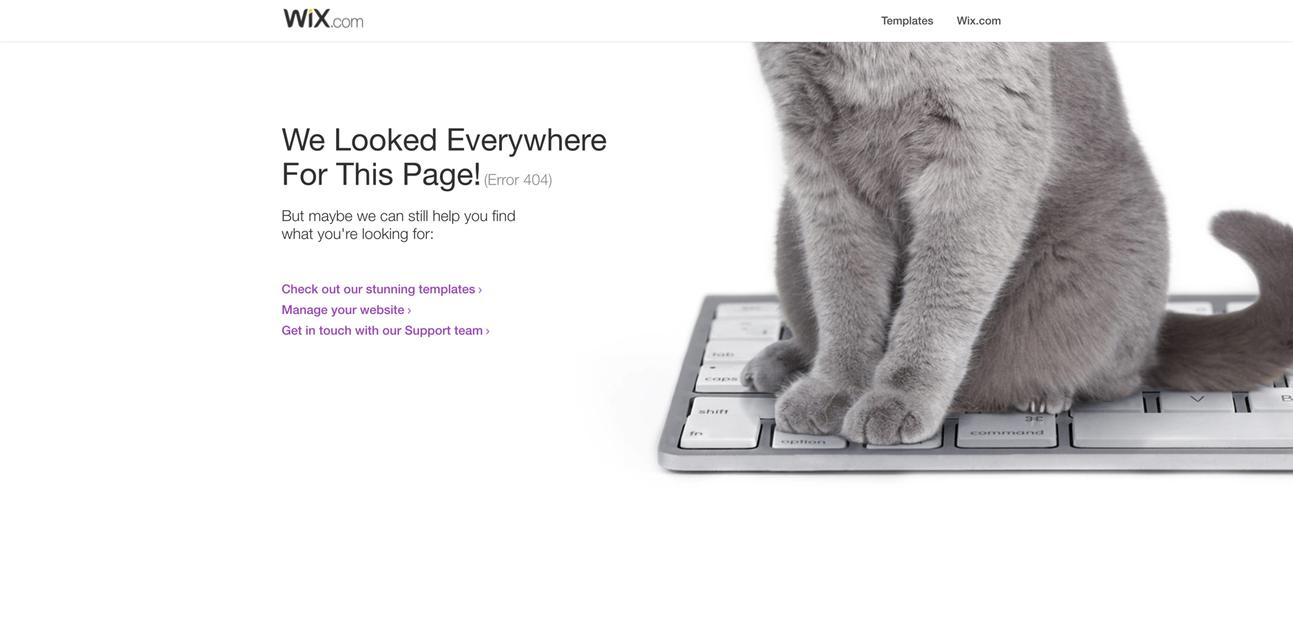 Task type: describe. For each thing, give the bounding box(es) containing it.
but maybe we can still help you find what you're looking for:
[[282, 206, 516, 242]]

your
[[331, 302, 357, 317]]

manage your website link
[[282, 302, 411, 317]]

check out our stunning templates
[[282, 282, 475, 296]]

we looked everywhere for this page! (error 404)
[[282, 121, 607, 191]]

check
[[282, 282, 318, 296]]

looking
[[362, 224, 409, 242]]

manage your website
[[282, 302, 405, 317]]

get in touch with our support team link
[[282, 323, 489, 337]]

this
[[336, 155, 394, 191]]

touch
[[319, 323, 352, 337]]

can
[[380, 206, 404, 224]]

you're
[[318, 224, 358, 242]]

404)
[[523, 170, 552, 188]]

for:
[[413, 224, 434, 242]]

team
[[454, 323, 483, 337]]

check out our stunning templates link
[[282, 282, 482, 296]]

help
[[433, 206, 460, 224]]

you
[[464, 206, 488, 224]]

for
[[282, 155, 328, 191]]

wix.com
[[957, 14, 1001, 27]]

0 horizontal spatial our
[[344, 282, 363, 296]]

we
[[282, 121, 325, 157]]

but
[[282, 206, 304, 224]]

in
[[306, 323, 316, 337]]

get
[[282, 323, 302, 337]]

with
[[355, 323, 379, 337]]

templates
[[882, 14, 934, 27]]

looked
[[334, 121, 438, 157]]



Task type: locate. For each thing, give the bounding box(es) containing it.
stunning
[[366, 282, 415, 296]]

templates link
[[871, 0, 944, 27]]

everywhere
[[446, 121, 607, 157]]

wix.com link
[[947, 0, 1012, 27]]

our up manage your website link
[[344, 282, 363, 296]]

out
[[322, 282, 340, 296]]

manage
[[282, 302, 328, 317]]

our down website
[[382, 323, 401, 337]]

1 vertical spatial our
[[382, 323, 401, 337]]

support
[[405, 323, 451, 337]]

website
[[360, 302, 405, 317]]

(error
[[484, 170, 519, 188]]

get in touch with our support team
[[282, 323, 483, 337]]

1 horizontal spatial our
[[382, 323, 401, 337]]

templates
[[419, 282, 475, 296]]

maybe
[[309, 206, 353, 224]]

we
[[357, 206, 376, 224]]

our
[[344, 282, 363, 296], [382, 323, 401, 337]]

find
[[492, 206, 516, 224]]

page!
[[402, 155, 481, 191]]

what
[[282, 224, 313, 242]]

still
[[408, 206, 428, 224]]

0 vertical spatial our
[[344, 282, 363, 296]]



Task type: vqa. For each thing, say whether or not it's contained in the screenshot.
Hire a Professional
no



